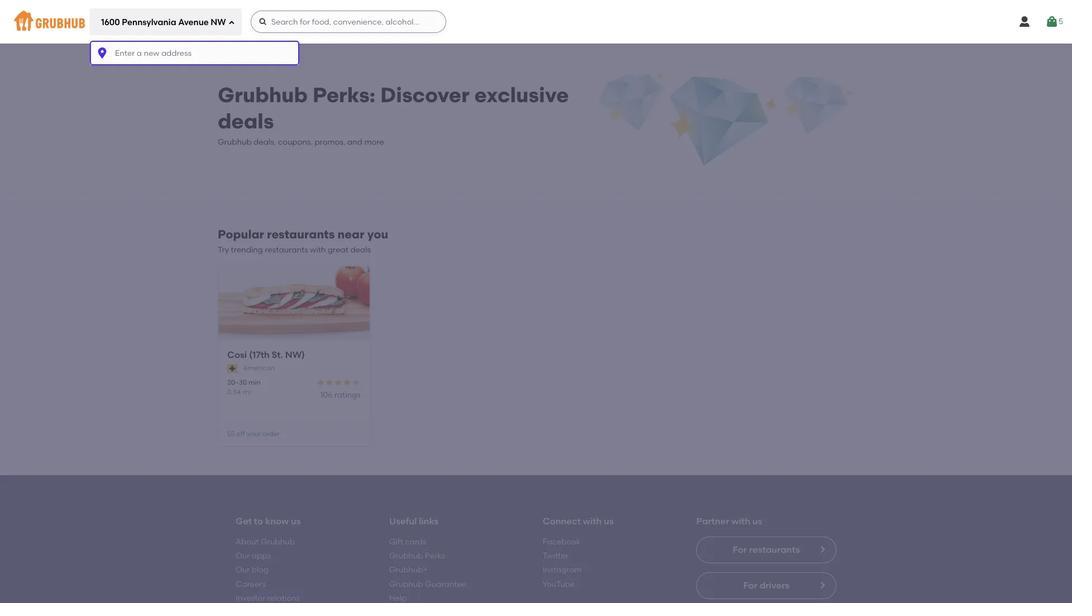 Task type: describe. For each thing, give the bounding box(es) containing it.
1600
[[101, 17, 120, 27]]

grubhub down gift cards link
[[389, 551, 423, 561]]

cosi
[[227, 349, 247, 360]]

for for for restaurants
[[733, 544, 747, 555]]

drivers
[[760, 580, 790, 591]]

to
[[254, 516, 263, 527]]

instagram link
[[543, 565, 582, 575]]

with inside popular restaurants near you try trending restaurants with great deals
[[310, 245, 326, 255]]

for drivers link
[[696, 572, 837, 599]]

cosi (17th st. nw) logo image
[[218, 266, 370, 341]]

2 our from the top
[[236, 565, 250, 575]]

avenue
[[178, 17, 209, 27]]

help link
[[389, 594, 407, 603]]

help
[[389, 594, 407, 603]]

about grubhub our apps our blog careers investor relations
[[236, 537, 300, 603]]

near
[[338, 227, 365, 241]]

0.34
[[227, 388, 241, 396]]

investor
[[236, 594, 266, 603]]

know
[[265, 516, 289, 527]]

deals inside popular restaurants near you try trending restaurants with great deals
[[350, 245, 371, 255]]

1 us from the left
[[291, 516, 301, 527]]

min
[[249, 378, 261, 386]]

guarantee
[[425, 580, 467, 589]]

gift cards grubhub perks grubhub+ grubhub guarantee help
[[389, 537, 467, 603]]

us for connect with us
[[604, 516, 614, 527]]

pennsylvania
[[122, 17, 176, 27]]

deals,
[[254, 138, 276, 147]]

1600 pennsylvania avenue nw
[[101, 17, 226, 27]]

get
[[236, 516, 252, 527]]

for for for drivers
[[743, 580, 758, 591]]

Enter a new address search field
[[90, 41, 299, 66]]

american
[[243, 364, 275, 372]]

20–30 min 0.34 mi
[[227, 378, 261, 396]]

exclusive
[[475, 82, 569, 107]]

nw
[[211, 17, 226, 27]]

gift cards link
[[389, 537, 427, 547]]

try
[[218, 245, 229, 255]]

grubhub+ link
[[389, 565, 428, 575]]

facebook link
[[543, 537, 581, 547]]

with for connect with us
[[583, 516, 602, 527]]

nw)
[[285, 349, 305, 360]]

us for partner with us
[[753, 516, 762, 527]]

cosi (17th st. nw) link
[[227, 349, 361, 361]]

relations
[[267, 594, 300, 603]]

twitter
[[543, 551, 569, 561]]

get to know us
[[236, 516, 301, 527]]

1 vertical spatial restaurants
[[265, 245, 308, 255]]

about
[[236, 537, 259, 547]]

investor relations link
[[236, 594, 300, 603]]

blog
[[252, 565, 269, 575]]

perks:
[[313, 82, 375, 107]]

partner
[[696, 516, 730, 527]]

youtube link
[[543, 580, 575, 589]]

perks
[[425, 551, 445, 561]]

careers link
[[236, 580, 266, 589]]

grubhub guarantee link
[[389, 580, 467, 589]]

Search for food, convenience, alcohol... search field
[[251, 11, 446, 33]]

svg image inside 5 button
[[1045, 15, 1059, 28]]

main navigation navigation
[[0, 0, 1072, 603]]

youtube
[[543, 580, 575, 589]]

106
[[320, 390, 333, 400]]

gift
[[389, 537, 403, 547]]

grubhub down 'grubhub+'
[[389, 580, 423, 589]]

links
[[419, 516, 439, 527]]

careers
[[236, 580, 266, 589]]

with for partner with us
[[732, 516, 750, 527]]



Task type: locate. For each thing, give the bounding box(es) containing it.
restaurants
[[267, 227, 335, 241], [265, 245, 308, 255], [749, 544, 800, 555]]

restaurants right "trending"
[[265, 245, 308, 255]]

for restaurants
[[733, 544, 800, 555]]

1 vertical spatial svg image
[[96, 47, 109, 60]]

deals up deals,
[[218, 109, 274, 133]]

svg image
[[1045, 15, 1059, 28], [258, 17, 267, 26], [228, 19, 235, 26]]

0 horizontal spatial svg image
[[96, 47, 109, 60]]

popular
[[218, 227, 264, 241]]

with right the partner
[[732, 516, 750, 527]]

0 vertical spatial restaurants
[[267, 227, 335, 241]]

useful
[[389, 516, 417, 527]]

$5
[[227, 430, 235, 438]]

2 horizontal spatial with
[[732, 516, 750, 527]]

20–30
[[227, 378, 247, 386]]

our down about
[[236, 551, 250, 561]]

1 vertical spatial deals
[[350, 245, 371, 255]]

0 horizontal spatial with
[[310, 245, 326, 255]]

facebook
[[543, 537, 581, 547]]

grubhub up deals,
[[218, 82, 308, 107]]

instagram
[[543, 565, 582, 575]]

great
[[328, 245, 349, 255]]

grubhub down know
[[261, 537, 295, 547]]

useful links
[[389, 516, 439, 527]]

2 horizontal spatial svg image
[[1045, 15, 1059, 28]]

cosi (17th st. nw)
[[227, 349, 305, 360]]

grubhub
[[218, 82, 308, 107], [218, 138, 252, 147], [261, 537, 295, 547], [389, 551, 423, 561], [389, 580, 423, 589]]

you
[[367, 227, 388, 241]]

about grubhub link
[[236, 537, 295, 547]]

your
[[247, 430, 261, 438]]

(17th
[[249, 349, 270, 360]]

trending
[[231, 245, 263, 255]]

for left drivers
[[743, 580, 758, 591]]

grubhub inside about grubhub our apps our blog careers investor relations
[[261, 537, 295, 547]]

us right know
[[291, 516, 301, 527]]

svg image left 5 button
[[1018, 15, 1031, 28]]

us right connect on the bottom right of page
[[604, 516, 614, 527]]

discover
[[380, 82, 470, 107]]

grubhub perks: discover exclusive deals grubhub deals, coupons, promos, and more
[[218, 82, 569, 147]]

1 horizontal spatial svg image
[[258, 17, 267, 26]]

connect with us
[[543, 516, 614, 527]]

star icon image
[[316, 378, 325, 387], [325, 378, 334, 387], [334, 378, 343, 387], [343, 378, 352, 387], [352, 378, 361, 387], [352, 378, 361, 387]]

ratings
[[334, 390, 361, 400]]

3 us from the left
[[753, 516, 762, 527]]

restaurants up great
[[267, 227, 335, 241]]

1 vertical spatial for
[[743, 580, 758, 591]]

1 horizontal spatial deals
[[350, 245, 371, 255]]

2 horizontal spatial us
[[753, 516, 762, 527]]

grubhub+
[[389, 565, 428, 575]]

deals
[[218, 109, 274, 133], [350, 245, 371, 255]]

restaurants for for
[[749, 544, 800, 555]]

twitter link
[[543, 551, 569, 561]]

for down the partner with us
[[733, 544, 747, 555]]

promos,
[[315, 138, 346, 147]]

us
[[291, 516, 301, 527], [604, 516, 614, 527], [753, 516, 762, 527]]

restaurants up drivers
[[749, 544, 800, 555]]

0 vertical spatial for
[[733, 544, 747, 555]]

$5 off your order
[[227, 430, 280, 438]]

grubhub perks link
[[389, 551, 445, 561]]

106 ratings
[[320, 390, 361, 400]]

1 vertical spatial our
[[236, 565, 250, 575]]

our up careers 'link'
[[236, 565, 250, 575]]

subscription pass image
[[227, 364, 239, 373]]

1 horizontal spatial svg image
[[1018, 15, 1031, 28]]

more
[[364, 138, 384, 147]]

our apps link
[[236, 551, 271, 561]]

restaurants for popular
[[267, 227, 335, 241]]

our blog link
[[236, 565, 269, 575]]

apps
[[252, 551, 271, 561]]

0 horizontal spatial svg image
[[228, 19, 235, 26]]

0 vertical spatial our
[[236, 551, 250, 561]]

with
[[310, 245, 326, 255], [583, 516, 602, 527], [732, 516, 750, 527]]

order
[[262, 430, 280, 438]]

0 horizontal spatial us
[[291, 516, 301, 527]]

deals down near
[[350, 245, 371, 255]]

popular restaurants near you try trending restaurants with great deals
[[218, 227, 388, 255]]

with left great
[[310, 245, 326, 255]]

coupons,
[[278, 138, 313, 147]]

2 vertical spatial restaurants
[[749, 544, 800, 555]]

connect
[[543, 516, 581, 527]]

and
[[347, 138, 363, 147]]

coupon deals image
[[597, 70, 855, 170]]

2 us from the left
[[604, 516, 614, 527]]

mi
[[243, 388, 251, 396]]

5
[[1059, 17, 1063, 26]]

5 button
[[1045, 12, 1063, 32]]

svg image down 1600 on the top left
[[96, 47, 109, 60]]

1 horizontal spatial us
[[604, 516, 614, 527]]

for
[[733, 544, 747, 555], [743, 580, 758, 591]]

grubhub left deals,
[[218, 138, 252, 147]]

0 vertical spatial svg image
[[1018, 15, 1031, 28]]

st.
[[272, 349, 283, 360]]

0 vertical spatial deals
[[218, 109, 274, 133]]

us up for restaurants
[[753, 516, 762, 527]]

with right connect on the bottom right of page
[[583, 516, 602, 527]]

1 our from the top
[[236, 551, 250, 561]]

our
[[236, 551, 250, 561], [236, 565, 250, 575]]

for restaurants link
[[696, 537, 837, 563]]

1 horizontal spatial with
[[583, 516, 602, 527]]

cards
[[405, 537, 427, 547]]

off
[[236, 430, 245, 438]]

svg image
[[1018, 15, 1031, 28], [96, 47, 109, 60]]

0 horizontal spatial deals
[[218, 109, 274, 133]]

partner with us
[[696, 516, 762, 527]]

for drivers
[[743, 580, 790, 591]]

deals inside the "grubhub perks: discover exclusive deals grubhub deals, coupons, promos, and more"
[[218, 109, 274, 133]]

facebook twitter instagram youtube
[[543, 537, 582, 589]]



Task type: vqa. For each thing, say whether or not it's contained in the screenshot.
$23.50 for PANINI
no



